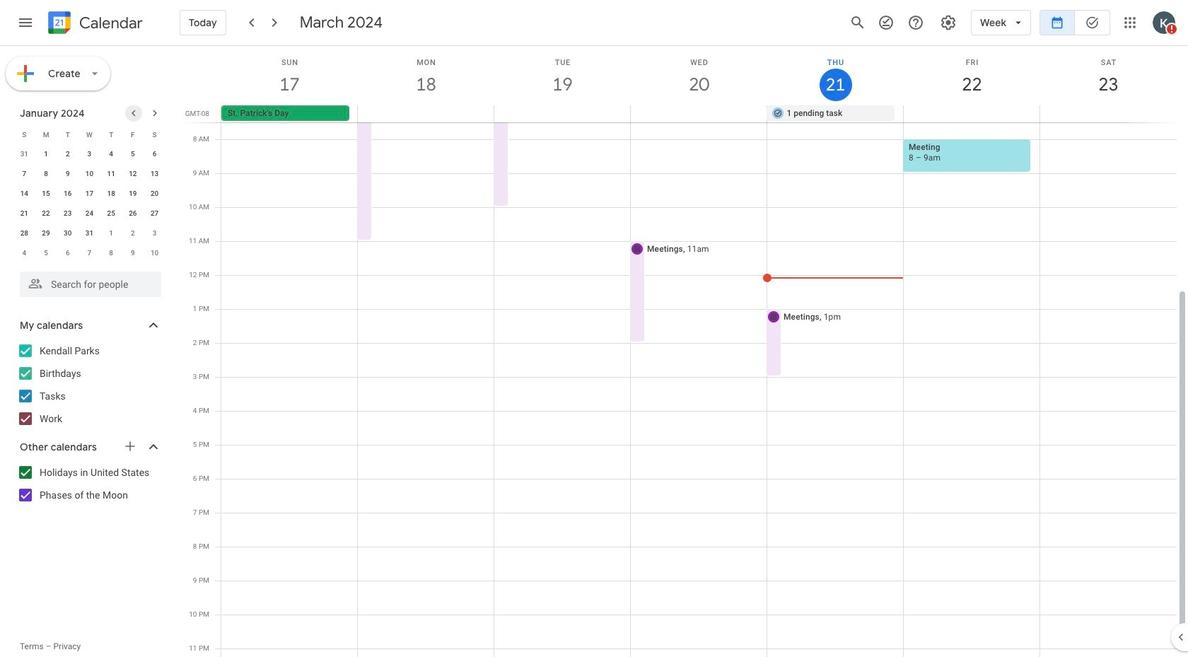 Task type: describe. For each thing, give the bounding box(es) containing it.
2 cell from the left
[[494, 105, 631, 122]]

settings menu image
[[940, 14, 957, 31]]

2 element
[[59, 146, 76, 163]]

main drawer image
[[17, 14, 34, 31]]

february 10 element
[[146, 245, 163, 262]]

20 element
[[146, 185, 163, 202]]

february 7 element
[[81, 245, 98, 262]]

16 element
[[59, 185, 76, 202]]

february 4 element
[[16, 245, 33, 262]]

february 2 element
[[124, 225, 141, 242]]

december 31 element
[[16, 146, 33, 163]]

24 element
[[81, 205, 98, 222]]

1 cell from the left
[[358, 105, 494, 122]]

9 element
[[59, 166, 76, 183]]

25 element
[[103, 205, 120, 222]]

7 element
[[16, 166, 33, 183]]

28 element
[[16, 225, 33, 242]]

heading inside calendar element
[[76, 15, 143, 31]]

5 element
[[124, 146, 141, 163]]

3 element
[[81, 146, 98, 163]]

11 element
[[103, 166, 120, 183]]

18 element
[[103, 185, 120, 202]]

26 element
[[124, 205, 141, 222]]

5 cell from the left
[[1040, 105, 1176, 122]]

february 6 element
[[59, 245, 76, 262]]

1 element
[[38, 146, 55, 163]]

6 element
[[146, 146, 163, 163]]

february 9 element
[[124, 245, 141, 262]]

4 cell from the left
[[904, 105, 1040, 122]]

calendar element
[[45, 8, 143, 40]]



Task type: locate. For each thing, give the bounding box(es) containing it.
14 element
[[16, 185, 33, 202]]

8 element
[[38, 166, 55, 183]]

add other calendars image
[[123, 439, 137, 453]]

None search field
[[0, 266, 175, 297]]

31 element
[[81, 225, 98, 242]]

27 element
[[146, 205, 163, 222]]

grid
[[181, 46, 1189, 657]]

row
[[215, 105, 1189, 122], [13, 125, 166, 144], [13, 144, 166, 164], [13, 164, 166, 184], [13, 184, 166, 204], [13, 204, 166, 224], [13, 224, 166, 243], [13, 243, 166, 263]]

4 element
[[103, 146, 120, 163]]

february 1 element
[[103, 225, 120, 242]]

heading
[[76, 15, 143, 31]]

12 element
[[124, 166, 141, 183]]

other calendars list
[[3, 461, 175, 507]]

19 element
[[124, 185, 141, 202]]

29 element
[[38, 225, 55, 242]]

30 element
[[59, 225, 76, 242]]

21 element
[[16, 205, 33, 222]]

23 element
[[59, 205, 76, 222]]

row group
[[13, 144, 166, 263]]

3 cell from the left
[[631, 105, 767, 122]]

17 element
[[81, 185, 98, 202]]

february 3 element
[[146, 225, 163, 242]]

january 2024 grid
[[13, 125, 166, 263]]

22 element
[[38, 205, 55, 222]]

february 8 element
[[103, 245, 120, 262]]

cell
[[358, 105, 494, 122], [494, 105, 631, 122], [631, 105, 767, 122], [904, 105, 1040, 122], [1040, 105, 1176, 122]]

february 5 element
[[38, 245, 55, 262]]

13 element
[[146, 166, 163, 183]]

Search for people text field
[[28, 272, 153, 297]]

15 element
[[38, 185, 55, 202]]

my calendars list
[[3, 340, 175, 430]]

10 element
[[81, 166, 98, 183]]



Task type: vqa. For each thing, say whether or not it's contained in the screenshot.
29 ELEMENT
yes



